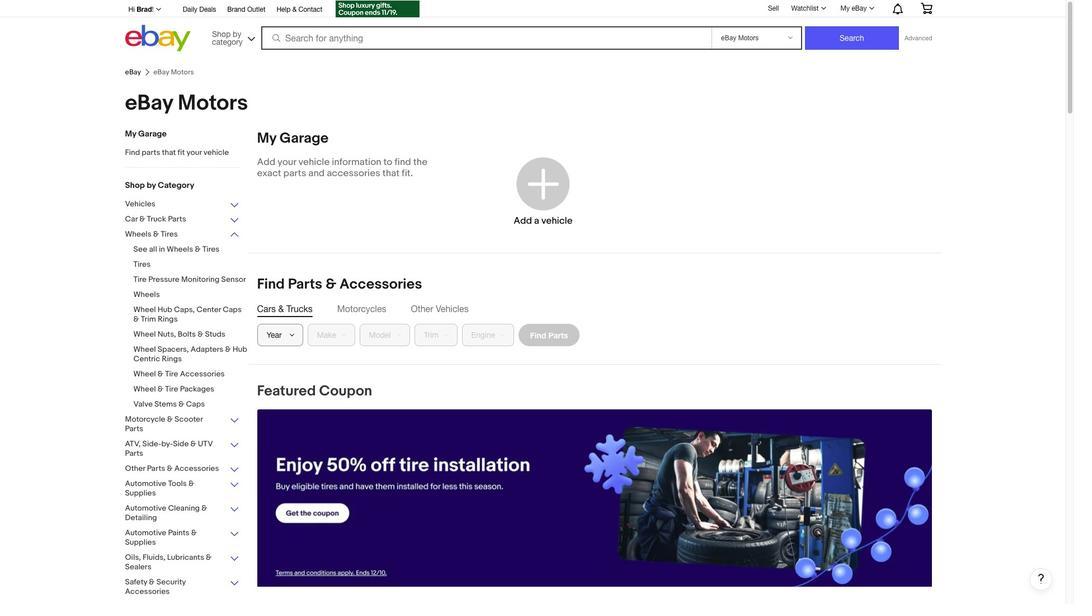 Task type: locate. For each thing, give the bounding box(es) containing it.
add inside add a vehicle button
[[514, 215, 532, 226]]

0 horizontal spatial find
[[125, 148, 140, 157]]

automotive paints & supplies button
[[125, 528, 240, 548]]

coupon
[[319, 383, 372, 400]]

tire down spacers,
[[165, 369, 178, 379]]

0 horizontal spatial hub
[[158, 305, 172, 314]]

0 horizontal spatial vehicle
[[204, 148, 229, 157]]

tires up tires link on the left of page
[[202, 244, 220, 254]]

1 vertical spatial other
[[125, 464, 145, 473]]

safety & security accessories button
[[125, 577, 240, 598]]

add your vehicle information to find the exact parts and accessories that fit.
[[257, 157, 427, 179]]

caps
[[223, 305, 242, 314], [186, 399, 205, 409]]

caps right center
[[223, 305, 242, 314]]

wheel & tire packages link
[[133, 384, 248, 395]]

1 vertical spatial find
[[257, 276, 285, 293]]

detailing
[[125, 513, 157, 523]]

none submit inside shop by category banner
[[805, 26, 899, 50]]

add a vehicle button
[[474, 141, 613, 242]]

main content
[[248, 130, 1052, 604]]

0 vertical spatial that
[[162, 148, 176, 157]]

hi brad !
[[128, 5, 154, 13]]

that left fit
[[162, 148, 176, 157]]

find inside 'button'
[[530, 330, 546, 340]]

0 horizontal spatial your
[[187, 148, 202, 157]]

brand outlet link
[[227, 4, 265, 16]]

garage up find parts that fit your vehicle
[[138, 129, 167, 139]]

2 vertical spatial find
[[530, 330, 546, 340]]

find parts & accessories
[[257, 276, 422, 293]]

2 horizontal spatial tires
[[202, 244, 220, 254]]

parts
[[168, 214, 186, 224], [288, 276, 322, 293], [548, 330, 568, 340], [125, 424, 143, 434], [125, 449, 143, 458], [147, 464, 165, 473]]

my right watchlist 'link'
[[841, 4, 850, 12]]

0 vertical spatial tires
[[161, 229, 178, 239]]

shop by category
[[212, 29, 243, 46]]

1 horizontal spatial hub
[[233, 345, 247, 354]]

my up exact
[[257, 130, 276, 147]]

3 automotive from the top
[[125, 528, 166, 538]]

accessories down sealers
[[125, 587, 170, 596]]

watchlist
[[791, 4, 819, 12]]

tire left pressure
[[133, 275, 147, 284]]

automotive tools & supplies button
[[125, 479, 240, 499]]

safety
[[125, 577, 147, 587]]

stems
[[154, 399, 177, 409]]

automotive left tools
[[125, 479, 166, 488]]

enjoy 50% off tire installation image
[[257, 410, 932, 587]]

atv, side-by-side & utv parts button
[[125, 439, 240, 459]]

parts inside find parts that fit your vehicle 'link'
[[142, 148, 160, 157]]

1 vertical spatial tires
[[202, 244, 220, 254]]

shop down "deals"
[[212, 29, 231, 38]]

0 horizontal spatial garage
[[138, 129, 167, 139]]

1 horizontal spatial vehicle
[[298, 157, 330, 168]]

0 horizontal spatial shop
[[125, 180, 145, 191]]

0 vertical spatial parts
[[142, 148, 160, 157]]

4 wheel from the top
[[133, 369, 156, 379]]

deals
[[199, 6, 216, 13]]

garage
[[138, 129, 167, 139], [280, 130, 329, 147]]

my garage up exact
[[257, 130, 329, 147]]

your right fit
[[187, 148, 202, 157]]

tires down see
[[133, 260, 151, 269]]

vehicles
[[125, 199, 155, 209], [436, 304, 469, 314]]

rings up nuts,
[[158, 314, 178, 324]]

None submit
[[805, 26, 899, 50]]

add left and
[[257, 157, 275, 168]]

wheel & tire accessories link
[[133, 369, 248, 380]]

shop up the car
[[125, 180, 145, 191]]

find for find parts & accessories
[[257, 276, 285, 293]]

your inside 'link'
[[187, 148, 202, 157]]

contact
[[299, 6, 322, 13]]

2 horizontal spatial my
[[841, 4, 850, 12]]

centric
[[133, 354, 160, 364]]

vehicles button
[[125, 199, 240, 210]]

fit.
[[402, 168, 413, 179]]

wheel
[[133, 305, 156, 314], [133, 330, 156, 339], [133, 345, 156, 354], [133, 369, 156, 379], [133, 384, 156, 394]]

wheel down 'trim'
[[133, 330, 156, 339]]

2 vertical spatial automotive
[[125, 528, 166, 538]]

automotive down detailing
[[125, 528, 166, 538]]

shop
[[212, 29, 231, 38], [125, 180, 145, 191]]

1 vertical spatial tire
[[165, 369, 178, 379]]

your left and
[[278, 157, 296, 168]]

find
[[125, 148, 140, 157], [257, 276, 285, 293], [530, 330, 546, 340]]

tires up in
[[161, 229, 178, 239]]

wheels down "wheels & tires" dropdown button
[[167, 244, 193, 254]]

caps down the packages
[[186, 399, 205, 409]]

parts left and
[[283, 168, 306, 179]]

featured
[[257, 383, 316, 400]]

None text field
[[257, 410, 932, 588]]

supplies up oils,
[[125, 538, 156, 547]]

1 horizontal spatial that
[[383, 168, 400, 179]]

vehicle right fit
[[204, 148, 229, 157]]

hub right adapters
[[233, 345, 247, 354]]

find for find parts
[[530, 330, 546, 340]]

advanced
[[905, 35, 932, 41]]

!
[[152, 6, 154, 13]]

0 horizontal spatial by
[[147, 180, 156, 191]]

1 horizontal spatial add
[[514, 215, 532, 226]]

studs
[[205, 330, 225, 339]]

0 vertical spatial by
[[233, 29, 241, 38]]

wheel up valve
[[133, 384, 156, 394]]

0 vertical spatial caps
[[223, 305, 242, 314]]

your inside add your vehicle information to find the exact parts and accessories that fit.
[[278, 157, 296, 168]]

2 vertical spatial tire
[[165, 384, 178, 394]]

2 horizontal spatial vehicle
[[541, 215, 573, 226]]

fluids,
[[143, 553, 165, 562]]

0 horizontal spatial tires
[[133, 260, 151, 269]]

ebay for ebay motors
[[125, 90, 173, 116]]

category
[[212, 37, 243, 46]]

by left category
[[147, 180, 156, 191]]

0 horizontal spatial add
[[257, 157, 275, 168]]

1 horizontal spatial my
[[257, 130, 276, 147]]

vehicles inside tab list
[[436, 304, 469, 314]]

wheel down pressure
[[133, 305, 156, 314]]

other vehicles
[[411, 304, 469, 314]]

parts inside 'button'
[[548, 330, 568, 340]]

wheel down 'centric'
[[133, 369, 156, 379]]

0 horizontal spatial caps
[[186, 399, 205, 409]]

motorcycles
[[337, 304, 386, 314]]

vehicle left the information
[[298, 157, 330, 168]]

outlet
[[247, 6, 265, 13]]

wheels link
[[133, 290, 248, 300]]

vehicle inside add your vehicle information to find the exact parts and accessories that fit.
[[298, 157, 330, 168]]

that
[[162, 148, 176, 157], [383, 168, 400, 179]]

1 vertical spatial shop
[[125, 180, 145, 191]]

find
[[395, 157, 411, 168]]

Search for anything text field
[[263, 27, 709, 49]]

1 vertical spatial parts
[[283, 168, 306, 179]]

1 horizontal spatial by
[[233, 29, 241, 38]]

1 horizontal spatial your
[[278, 157, 296, 168]]

1 horizontal spatial find
[[257, 276, 285, 293]]

featured coupon
[[257, 383, 372, 400]]

that left fit.
[[383, 168, 400, 179]]

1 wheel from the top
[[133, 305, 156, 314]]

1 vertical spatial add
[[514, 215, 532, 226]]

tires
[[161, 229, 178, 239], [202, 244, 220, 254], [133, 260, 151, 269]]

vehicle inside 'link'
[[204, 148, 229, 157]]

add left a
[[514, 215, 532, 226]]

0 vertical spatial supplies
[[125, 488, 156, 498]]

category
[[158, 180, 194, 191]]

find parts
[[530, 330, 568, 340]]

side-
[[142, 439, 161, 449]]

automotive left cleaning
[[125, 504, 166, 513]]

& inside account navigation
[[292, 6, 297, 13]]

1 vertical spatial automotive
[[125, 504, 166, 513]]

0 horizontal spatial vehicles
[[125, 199, 155, 209]]

1 vertical spatial ebay
[[125, 68, 141, 77]]

2 vertical spatial ebay
[[125, 90, 173, 116]]

2 vertical spatial wheels
[[133, 290, 160, 299]]

0 vertical spatial find
[[125, 148, 140, 157]]

tire up stems
[[165, 384, 178, 394]]

0 vertical spatial add
[[257, 157, 275, 168]]

1 vertical spatial supplies
[[125, 538, 156, 547]]

tire pressure monitoring sensor link
[[133, 275, 248, 285]]

supplies up detailing
[[125, 488, 156, 498]]

0 horizontal spatial other
[[125, 464, 145, 473]]

rings up the wheel & tire accessories link
[[162, 354, 182, 364]]

0 horizontal spatial parts
[[142, 148, 160, 157]]

1 horizontal spatial vehicles
[[436, 304, 469, 314]]

1 horizontal spatial caps
[[223, 305, 242, 314]]

1 vertical spatial vehicles
[[436, 304, 469, 314]]

in
[[159, 244, 165, 254]]

other parts & accessories button
[[125, 464, 240, 474]]

vehicle right a
[[541, 215, 573, 226]]

my
[[841, 4, 850, 12], [125, 129, 136, 139], [257, 130, 276, 147]]

wheels down pressure
[[133, 290, 160, 299]]

help
[[277, 6, 291, 13]]

shop inside shop by category
[[212, 29, 231, 38]]

help, opens dialogs image
[[1036, 573, 1047, 585]]

tire
[[133, 275, 147, 284], [165, 369, 178, 379], [165, 384, 178, 394]]

brand outlet
[[227, 6, 265, 13]]

wheels up see
[[125, 229, 151, 239]]

0 vertical spatial wheels
[[125, 229, 151, 239]]

add inside add your vehicle information to find the exact parts and accessories that fit.
[[257, 157, 275, 168]]

hi
[[128, 6, 135, 13]]

help & contact link
[[277, 4, 322, 16]]

tab list containing cars & trucks
[[257, 303, 932, 315]]

vehicle inside button
[[541, 215, 573, 226]]

0 vertical spatial shop
[[212, 29, 231, 38]]

tab list
[[257, 303, 932, 315]]

add for add a vehicle
[[514, 215, 532, 226]]

hub right 'trim'
[[158, 305, 172, 314]]

by down brand
[[233, 29, 241, 38]]

2 horizontal spatial find
[[530, 330, 546, 340]]

1 vertical spatial by
[[147, 180, 156, 191]]

my garage
[[125, 129, 167, 139], [257, 130, 329, 147]]

0 horizontal spatial that
[[162, 148, 176, 157]]

1 horizontal spatial my garage
[[257, 130, 329, 147]]

see
[[133, 244, 147, 254]]

0 vertical spatial automotive
[[125, 479, 166, 488]]

0 vertical spatial ebay
[[852, 4, 867, 12]]

find inside 'link'
[[125, 148, 140, 157]]

supplies
[[125, 488, 156, 498], [125, 538, 156, 547]]

sensor
[[221, 275, 246, 284]]

by inside shop by category
[[233, 29, 241, 38]]

get the coupon image
[[336, 1, 420, 17]]

1 horizontal spatial shop
[[212, 29, 231, 38]]

wheel left spacers,
[[133, 345, 156, 354]]

my garage up find parts that fit your vehicle
[[125, 129, 167, 139]]

0 vertical spatial vehicles
[[125, 199, 155, 209]]

5 wheel from the top
[[133, 384, 156, 394]]

2 automotive from the top
[[125, 504, 166, 513]]

add a vehicle
[[514, 215, 573, 226]]

1 horizontal spatial other
[[411, 304, 433, 314]]

0 vertical spatial other
[[411, 304, 433, 314]]

1 vertical spatial that
[[383, 168, 400, 179]]

1 horizontal spatial parts
[[283, 168, 306, 179]]

1 vertical spatial hub
[[233, 345, 247, 354]]

my up find parts that fit your vehicle
[[125, 129, 136, 139]]

monitoring
[[181, 275, 220, 284]]

parts left fit
[[142, 148, 160, 157]]

garage up and
[[280, 130, 329, 147]]

wheel nuts, bolts & studs link
[[133, 330, 248, 340]]

other inside tab list
[[411, 304, 433, 314]]

brad
[[137, 5, 152, 13]]



Task type: vqa. For each thing, say whether or not it's contained in the screenshot.
find parts that fit your vehicle
yes



Task type: describe. For each thing, give the bounding box(es) containing it.
find parts that fit your vehicle link
[[125, 148, 240, 158]]

to
[[384, 157, 392, 168]]

scooter
[[175, 415, 203, 424]]

information
[[332, 157, 381, 168]]

my ebay link
[[835, 2, 879, 15]]

add for add your vehicle information to find the exact parts and accessories that fit.
[[257, 157, 275, 168]]

paints
[[168, 528, 189, 538]]

atv,
[[125, 439, 141, 449]]

accessories down atv, side-by-side & utv parts dropdown button
[[174, 464, 219, 473]]

pressure
[[148, 275, 180, 284]]

ebay inside account navigation
[[852, 4, 867, 12]]

by-
[[161, 439, 173, 449]]

tools
[[168, 479, 187, 488]]

shop for shop by category
[[212, 29, 231, 38]]

that inside 'link'
[[162, 148, 176, 157]]

vehicle for add a vehicle
[[541, 215, 573, 226]]

find for find parts that fit your vehicle
[[125, 148, 140, 157]]

2 wheel from the top
[[133, 330, 156, 339]]

motors
[[178, 90, 248, 116]]

2 vertical spatial tires
[[133, 260, 151, 269]]

shop by category banner
[[122, 0, 941, 54]]

by for category
[[147, 180, 156, 191]]

1 horizontal spatial garage
[[280, 130, 329, 147]]

all
[[149, 244, 157, 254]]

sell
[[768, 4, 779, 12]]

find parts that fit your vehicle
[[125, 148, 229, 157]]

find parts button
[[518, 324, 580, 346]]

main content containing my garage
[[248, 130, 1052, 604]]

1 supplies from the top
[[125, 488, 156, 498]]

cars
[[257, 304, 276, 314]]

motorcycle & scooter parts button
[[125, 415, 240, 435]]

other inside vehicles car & truck parts wheels & tires see all in wheels & tires tires tire pressure monitoring sensor wheels wheel hub caps, center caps & trim rings wheel nuts, bolts & studs wheel spacers, adapters & hub centric rings wheel & tire accessories wheel & tire packages valve stems & caps motorcycle & scooter parts atv, side-by-side & utv parts other parts & accessories automotive tools & supplies automotive cleaning & detailing automotive paints & supplies oils, fluids, lubricants & sealers safety & security accessories
[[125, 464, 145, 473]]

wheel spacers, adapters & hub centric rings link
[[133, 345, 248, 365]]

advanced link
[[899, 27, 938, 49]]

oils,
[[125, 553, 141, 562]]

my ebay
[[841, 4, 867, 12]]

help & contact
[[277, 6, 322, 13]]

your shopping cart image
[[920, 3, 933, 14]]

daily
[[183, 6, 197, 13]]

2 supplies from the top
[[125, 538, 156, 547]]

wheels & tires button
[[125, 229, 240, 240]]

sell link
[[763, 4, 784, 12]]

utv
[[198, 439, 213, 449]]

spacers,
[[158, 345, 189, 354]]

3 wheel from the top
[[133, 345, 156, 354]]

0 horizontal spatial my garage
[[125, 129, 167, 139]]

brand
[[227, 6, 245, 13]]

0 horizontal spatial my
[[125, 129, 136, 139]]

nuts,
[[158, 330, 176, 339]]

1 horizontal spatial tires
[[161, 229, 178, 239]]

add a vehicle image
[[514, 154, 573, 213]]

car & truck parts button
[[125, 214, 240, 225]]

ebay motors
[[125, 90, 248, 116]]

0 vertical spatial tire
[[133, 275, 147, 284]]

bolts
[[178, 330, 196, 339]]

accessories up the packages
[[180, 369, 225, 379]]

caps,
[[174, 305, 195, 314]]

packages
[[180, 384, 214, 394]]

exact
[[257, 168, 281, 179]]

cleaning
[[168, 504, 200, 513]]

security
[[156, 577, 186, 587]]

1 vertical spatial caps
[[186, 399, 205, 409]]

lubricants
[[167, 553, 204, 562]]

by for category
[[233, 29, 241, 38]]

cars & trucks
[[257, 304, 313, 314]]

shop by category
[[125, 180, 194, 191]]

parts inside add your vehicle information to find the exact parts and accessories that fit.
[[283, 168, 306, 179]]

daily deals
[[183, 6, 216, 13]]

vehicles inside vehicles car & truck parts wheels & tires see all in wheels & tires tires tire pressure monitoring sensor wheels wheel hub caps, center caps & trim rings wheel nuts, bolts & studs wheel spacers, adapters & hub centric rings wheel & tire accessories wheel & tire packages valve stems & caps motorcycle & scooter parts atv, side-by-side & utv parts other parts & accessories automotive tools & supplies automotive cleaning & detailing automotive paints & supplies oils, fluids, lubricants & sealers safety & security accessories
[[125, 199, 155, 209]]

motorcycle
[[125, 415, 165, 424]]

shop for shop by category
[[125, 180, 145, 191]]

daily deals link
[[183, 4, 216, 16]]

vehicle for add your vehicle information to find the exact parts and accessories that fit.
[[298, 157, 330, 168]]

adapters
[[191, 345, 223, 354]]

shop by category button
[[207, 25, 257, 49]]

center
[[197, 305, 221, 314]]

ebay for ebay
[[125, 68, 141, 77]]

sealers
[[125, 562, 151, 572]]

1 vertical spatial rings
[[162, 354, 182, 364]]

valve
[[133, 399, 153, 409]]

and
[[308, 168, 325, 179]]

see all in wheels & tires link
[[133, 244, 248, 255]]

vehicles car & truck parts wheels & tires see all in wheels & tires tires tire pressure monitoring sensor wheels wheel hub caps, center caps & trim rings wheel nuts, bolts & studs wheel spacers, adapters & hub centric rings wheel & tire accessories wheel & tire packages valve stems & caps motorcycle & scooter parts atv, side-by-side & utv parts other parts & accessories automotive tools & supplies automotive cleaning & detailing automotive paints & supplies oils, fluids, lubricants & sealers safety & security accessories
[[125, 199, 247, 596]]

side
[[173, 439, 189, 449]]

that inside add your vehicle information to find the exact parts and accessories that fit.
[[383, 168, 400, 179]]

trucks
[[286, 304, 313, 314]]

0 vertical spatial hub
[[158, 305, 172, 314]]

0 vertical spatial rings
[[158, 314, 178, 324]]

1 automotive from the top
[[125, 479, 166, 488]]

account navigation
[[122, 0, 941, 19]]

automotive cleaning & detailing button
[[125, 504, 240, 524]]

watchlist link
[[785, 2, 831, 15]]

accessories
[[327, 168, 380, 179]]

the
[[413, 157, 427, 168]]

tires link
[[133, 260, 248, 270]]

wheel hub caps, center caps & trim rings link
[[133, 305, 248, 325]]

fit
[[178, 148, 185, 157]]

accessories up motorcycles at the left bottom of page
[[340, 276, 422, 293]]

a
[[534, 215, 539, 226]]

my inside account navigation
[[841, 4, 850, 12]]

trim
[[141, 314, 156, 324]]

truck
[[147, 214, 166, 224]]

1 vertical spatial wheels
[[167, 244, 193, 254]]



